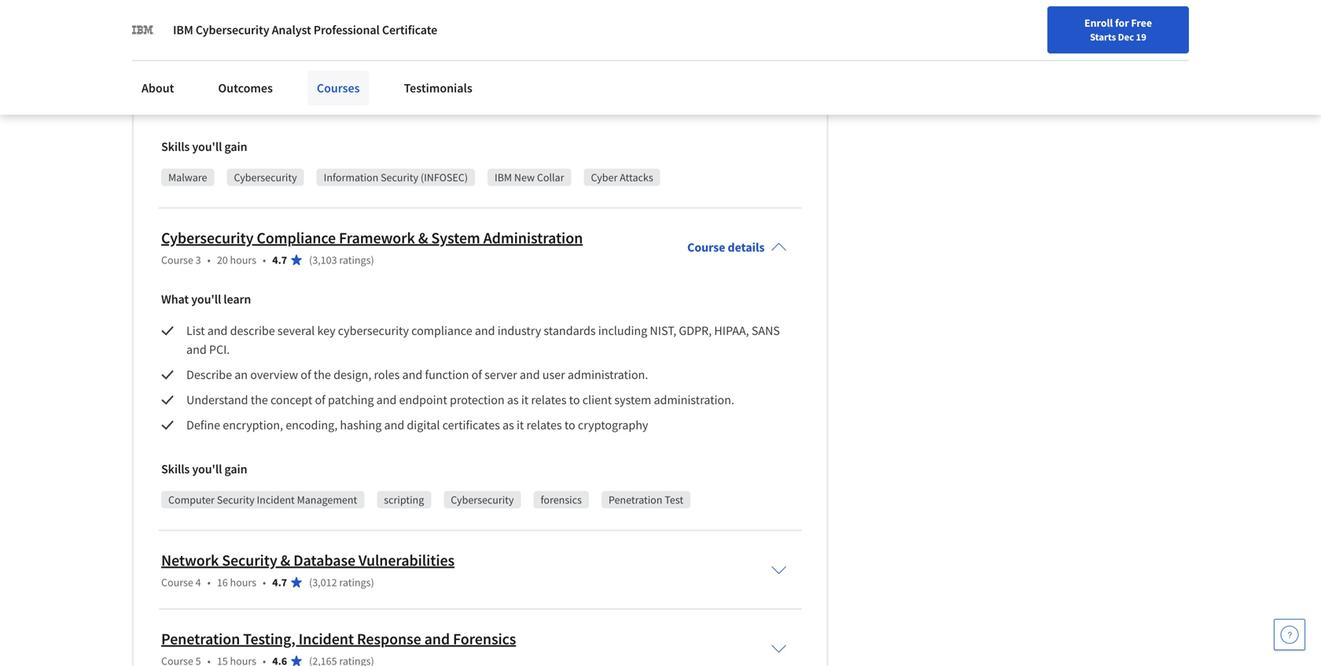 Task type: describe. For each thing, give the bounding box(es) containing it.
this course gives you the background needed to understand basic cybersecurity  around people. process and technology.  you will learn:
[[161, 34, 726, 66]]

cybersecurity down understanding
[[485, 245, 555, 260]]

cybersecurity down or on the left top
[[616, 245, 686, 260]]

2 horizontal spatial an
[[425, 80, 438, 95]]

0 horizontal spatial administration.
[[568, 367, 648, 383]]

the inside "this course gives you the background needed to understand basic cybersecurity  around people. process and technology.  you will learn:"
[[273, 34, 290, 49]]

computer security incident management
[[168, 493, 357, 507]]

file
[[322, 113, 337, 128]]

penetration test
[[609, 493, 683, 507]]

• right 4
[[207, 575, 211, 589]]

0 vertical spatial system
[[431, 228, 480, 248]]

and left resources
[[420, 179, 440, 194]]

as right the field
[[583, 245, 594, 260]]

of down testimonials
[[438, 96, 449, 111]]

1 vertical spatial it
[[521, 392, 529, 408]]

penetration testing, incident response and forensics
[[161, 629, 516, 649]]

as up information security (infosec)
[[398, 146, 409, 161]]

of down intended
[[253, 245, 263, 260]]

1 vertical spatial relates
[[531, 392, 567, 408]]

needed
[[357, 34, 395, 49]]

protection
[[450, 392, 505, 408]]

industry
[[498, 323, 541, 339]]

patching
[[328, 392, 374, 408]]

found
[[561, 294, 591, 309]]

testing,
[[243, 629, 295, 649]]

mobile.
[[312, 129, 350, 144]]

to left cryptography
[[565, 417, 575, 433]]

work
[[424, 245, 450, 260]]

will inside ●  understand the key cybersecurity roles within an organization. ●  list key cybersecurity processes and an example of each process. ●  describe the architecture, file systems, and basic commands for multiple operating systems including windows, mac/os, linux and mobile. ●  understand the concept of virtualization as it relates to cybersecurity finally, you will begin to learn about organizations and resources to further research cybersecurity issues in the modern era. this course is intended for anyone who wants to gain a basic understanding of cybersecurity or as the second course in a series of courses to acquire the skills to work in the cybersecurity field as a jr cybersecurity analyst. the completion of this course also makes you eligible to earn the cybersecurity roles, processes & operating system security ibm digital badge.  more information about the badge can be found here: https://www.youracclaim.com/org/ibm/badge/cybersecurity-roles-processes-operating-system-security
[[221, 179, 238, 194]]

security for network
[[222, 550, 277, 570]]

the down wants
[[364, 245, 380, 260]]

show notifications image
[[1109, 20, 1128, 39]]

makes
[[340, 278, 373, 293]]

and left industry
[[475, 323, 495, 339]]

the up roles-
[[469, 294, 486, 309]]

skills for list and describe several key cybersecurity compliance and industry standards including nist, gdpr, hipaa, sans and pci.
[[161, 461, 190, 477]]

scripting
[[384, 493, 424, 507]]

wants
[[366, 228, 396, 243]]

skills for ●  understand the key cybersecurity roles within an organization. ●  list key cybersecurity processes and an example of each process. ●  describe the architecture, file systems, and basic commands for multiple operating systems including windows, mac/os, linux and mobile. ●  understand the concept of virtualization as it relates to cybersecurity finally, you will begin to learn about organizations and resources to further research cybersecurity issues in the modern era. this course is intended for anyone who wants to gain a basic understanding of cybersecurity or as the second course in a series of courses to acquire the skills to work in the cybersecurity field as a jr cybersecurity analyst. the completion of this course also makes you eligible to earn the cybersecurity roles, processes & operating system security ibm digital badge.  more information about the badge can be found here: https://www.youracclaim.com/org/ibm/badge/cybersecurity-roles-processes-operating-system-security
[[161, 139, 190, 154]]

acquire
[[322, 245, 361, 260]]

gain inside ●  understand the key cybersecurity roles within an organization. ●  list key cybersecurity processes and an example of each process. ●  describe the architecture, file systems, and basic commands for multiple operating systems including windows, mac/os, linux and mobile. ●  understand the concept of virtualization as it relates to cybersecurity finally, you will begin to learn about organizations and resources to further research cybersecurity issues in the modern era. this course is intended for anyone who wants to gain a basic understanding of cybersecurity or as the second course in a series of courses to acquire the skills to work in the cybersecurity field as a jr cybersecurity analyst. the completion of this course also makes you eligible to earn the cybersecurity roles, processes & operating system security ibm digital badge.  more information about the badge can be found here: https://www.youracclaim.com/org/ibm/badge/cybersecurity-roles-processes-operating-system-security
[[412, 228, 434, 243]]

penetration for penetration testing, incident response and forensics
[[161, 629, 240, 649]]

people.
[[619, 34, 658, 49]]

penetration testing, incident response and forensics link
[[161, 629, 516, 649]]

gives
[[222, 34, 248, 49]]

of down mobile.
[[314, 146, 324, 161]]

it inside ●  understand the key cybersecurity roles within an organization. ●  list key cybersecurity processes and an example of each process. ●  describe the architecture, file systems, and basic commands for multiple operating systems including windows, mac/os, linux and mobile. ●  understand the concept of virtualization as it relates to cybersecurity finally, you will begin to learn about organizations and resources to further research cybersecurity issues in the modern era. this course is intended for anyone who wants to gain a basic understanding of cybersecurity or as the second course in a series of courses to acquire the skills to work in the cybersecurity field as a jr cybersecurity analyst. the completion of this course also makes you eligible to earn the cybersecurity roles, processes & operating system security ibm digital badge.  more information about the badge can be found here: https://www.youracclaim.com/org/ibm/badge/cybersecurity-roles-processes-operating-system-security
[[412, 146, 419, 161]]

cybersecurity compliance framework & system administration
[[161, 228, 583, 248]]

also
[[316, 278, 337, 293]]

within
[[390, 80, 422, 95]]

gain for cybersecurity
[[224, 139, 247, 154]]

and down the 'example'
[[387, 113, 407, 128]]

penetration for penetration test
[[609, 493, 663, 507]]

server
[[485, 367, 517, 383]]

cybersecurity up new
[[473, 146, 541, 161]]

course 4 • 16 hours •
[[161, 575, 266, 589]]

and left 'forensics'
[[424, 629, 450, 649]]

ibm new collar
[[495, 170, 564, 184]]

1 vertical spatial you
[[199, 179, 218, 194]]

2 vertical spatial an
[[235, 367, 248, 383]]

ibm inside ●  understand the key cybersecurity roles within an organization. ●  list key cybersecurity processes and an example of each process. ●  describe the architecture, file systems, and basic commands for multiple operating systems including windows, mac/os, linux and mobile. ●  understand the concept of virtualization as it relates to cybersecurity finally, you will begin to learn about organizations and resources to further research cybersecurity issues in the modern era. this course is intended for anyone who wants to gain a basic understanding of cybersecurity or as the second course in a series of courses to acquire the skills to work in the cybersecurity field as a jr cybersecurity analyst. the completion of this course also makes you eligible to earn the cybersecurity roles, processes & operating system security ibm digital badge.  more information about the badge can be found here: https://www.youracclaim.com/org/ibm/badge/cybersecurity-roles-processes-operating-system-security
[[245, 294, 265, 309]]

1 vertical spatial key
[[207, 96, 225, 111]]

is
[[222, 228, 230, 243]]

more
[[342, 294, 370, 309]]

the up earn
[[465, 245, 482, 260]]

and right patching
[[376, 392, 397, 408]]

jr
[[606, 245, 613, 260]]

and up endpoint on the left bottom of page
[[402, 367, 422, 383]]

relates inside ●  understand the key cybersecurity roles within an organization. ●  list key cybersecurity processes and an example of each process. ●  describe the architecture, file systems, and basic commands for multiple operating systems including windows, mac/os, linux and mobile. ●  understand the concept of virtualization as it relates to cybersecurity finally, you will begin to learn about organizations and resources to further research cybersecurity issues in the modern era. this course is intended for anyone who wants to gain a basic understanding of cybersecurity or as the second course in a series of courses to acquire the skills to work in the cybersecurity field as a jr cybersecurity analyst. the completion of this course also makes you eligible to earn the cybersecurity roles, processes & operating system security ibm digital badge.  more information about the badge can be found here: https://www.youracclaim.com/org/ibm/badge/cybersecurity-roles-processes-operating-system-security
[[421, 146, 456, 161]]

linux
[[259, 129, 287, 144]]

of up the field
[[553, 228, 564, 243]]

technology.
[[161, 51, 221, 66]]

cybersecurity inside list and describe several key cybersecurity compliance and industry standards including nist, gdpr, hipaa, sans and pci.
[[338, 323, 409, 339]]

help center image
[[1280, 625, 1299, 644]]

concept inside ●  understand the key cybersecurity roles within an organization. ●  list key cybersecurity processes and an example of each process. ●  describe the architecture, file systems, and basic commands for multiple operating systems including windows, mac/os, linux and mobile. ●  understand the concept of virtualization as it relates to cybersecurity finally, you will begin to learn about organizations and resources to further research cybersecurity issues in the modern era. this course is intended for anyone who wants to gain a basic understanding of cybersecurity or as the second course in a series of courses to acquire the skills to work in the cybersecurity field as a jr cybersecurity analyst. the completion of this course also makes you eligible to earn the cybersecurity roles, processes & operating system security ibm digital badge.  more information about the badge can be found here: https://www.youracclaim.com/org/ibm/badge/cybersecurity-roles-processes-operating-system-security
[[270, 146, 311, 161]]

• right 3
[[207, 253, 211, 267]]

english button
[[991, 0, 1086, 51]]

example
[[391, 96, 435, 111]]

who
[[341, 228, 363, 243]]

enroll
[[1085, 16, 1113, 30]]

earn
[[451, 278, 474, 293]]

testimonials
[[404, 80, 472, 96]]

( for &
[[309, 575, 312, 589]]

1 horizontal spatial in
[[452, 245, 462, 260]]

for inside enroll for free starts dec 19
[[1115, 16, 1129, 30]]

2 horizontal spatial in
[[702, 179, 711, 194]]

1 vertical spatial you'll
[[191, 291, 221, 307]]

roles-
[[471, 311, 500, 326]]

dec
[[1118, 31, 1134, 43]]

to up the skills
[[399, 228, 410, 243]]

enroll for free starts dec 19
[[1085, 16, 1152, 43]]

skills you'll gain for list and describe several key cybersecurity compliance and industry standards including nist, gdpr, hipaa, sans and pci.
[[161, 461, 247, 477]]

and left 'user'
[[520, 367, 540, 383]]

roles inside ●  understand the key cybersecurity roles within an organization. ●  list key cybersecurity processes and an example of each process. ●  describe the architecture, file systems, and basic commands for multiple operating systems including windows, mac/os, linux and mobile. ●  understand the concept of virtualization as it relates to cybersecurity finally, you will begin to learn about organizations and resources to further research cybersecurity issues in the modern era. this course is intended for anyone who wants to gain a basic understanding of cybersecurity or as the second course in a series of courses to acquire the skills to work in the cybersecurity field as a jr cybersecurity analyst. the completion of this course also makes you eligible to earn the cybersecurity roles, processes & operating system security ibm digital badge.  more information about the badge can be found here: https://www.youracclaim.com/org/ibm/badge/cybersecurity-roles-processes-operating-system-security
[[362, 80, 387, 95]]

course inside "this course gives you the background needed to understand basic cybersecurity  around people. process and technology.  you will learn:"
[[185, 34, 220, 49]]

be
[[545, 294, 558, 309]]

test
[[665, 493, 683, 507]]

learn inside ●  understand the key cybersecurity roles within an organization. ●  list key cybersecurity processes and an example of each process. ●  describe the architecture, file systems, and basic commands for multiple operating systems including windows, mac/os, linux and mobile. ●  understand the concept of virtualization as it relates to cybersecurity finally, you will begin to learn about organizations and resources to further research cybersecurity issues in the modern era. this course is intended for anyone who wants to gain a basic understanding of cybersecurity or as the second course in a series of courses to acquire the skills to work in the cybersecurity field as a jr cybersecurity analyst. the completion of this course also makes you eligible to earn the cybersecurity roles, processes & operating system security ibm digital badge.  more information about the badge can be found here: https://www.youracclaim.com/org/ibm/badge/cybersecurity-roles-processes-operating-system-security
[[286, 179, 312, 194]]

information
[[373, 294, 433, 309]]

ibm cybersecurity analyst professional certificate
[[173, 22, 437, 38]]

1 understand from the top
[[187, 80, 248, 95]]

to left client
[[569, 392, 580, 408]]

and left pci.
[[186, 342, 207, 357]]

3
[[196, 253, 201, 267]]

cybersecurity up jr
[[566, 228, 636, 243]]

cybersecurity down outcomes
[[228, 96, 296, 111]]

testimonials link
[[394, 71, 482, 105]]

0 horizontal spatial basic
[[410, 113, 436, 128]]

several
[[278, 323, 315, 339]]

including inside ●  understand the key cybersecurity roles within an organization. ●  list key cybersecurity processes and an example of each process. ●  describe the architecture, file systems, and basic commands for multiple operating systems including windows, mac/os, linux and mobile. ●  understand the concept of virtualization as it relates to cybersecurity finally, you will begin to learn about organizations and resources to further research cybersecurity issues in the modern era. this course is intended for anyone who wants to gain a basic understanding of cybersecurity or as the second course in a series of courses to acquire the skills to work in the cybersecurity field as a jr cybersecurity analyst. the completion of this course also makes you eligible to earn the cybersecurity roles, processes & operating system security ibm digital badge.  more information about the badge can be found here: https://www.youracclaim.com/org/ibm/badge/cybersecurity-roles-processes-operating-system-security
[[659, 113, 705, 128]]

mac/os,
[[214, 129, 256, 144]]

including inside list and describe several key cybersecurity compliance and industry standards including nist, gdpr, hipaa, sans and pci.
[[598, 323, 647, 339]]

systems
[[614, 113, 656, 128]]

to up (infosec)
[[459, 146, 470, 161]]

to right the skills
[[411, 245, 421, 260]]

2 concept from the top
[[271, 392, 312, 408]]

4.7 for compliance
[[272, 253, 287, 267]]

commands
[[439, 113, 496, 128]]

incident for testing,
[[299, 629, 354, 649]]

2 horizontal spatial you
[[376, 278, 395, 293]]

as right or on the left top
[[653, 228, 665, 243]]

define encryption, encoding, hashing and digital certificates as it relates to cryptography
[[186, 417, 648, 433]]

process.
[[479, 96, 521, 111]]

to down anyone
[[309, 245, 320, 260]]

cybersecurity up you
[[196, 22, 269, 38]]

sans
[[752, 323, 780, 339]]

course details button
[[675, 217, 799, 277]]

course up 'the'
[[161, 245, 196, 260]]

2 horizontal spatial a
[[597, 245, 603, 260]]

professional
[[314, 22, 380, 38]]

process
[[661, 34, 700, 49]]

function
[[425, 367, 469, 383]]

0 horizontal spatial a
[[211, 245, 217, 260]]

list inside ●  understand the key cybersecurity roles within an organization. ●  list key cybersecurity processes and an example of each process. ●  describe the architecture, file systems, and basic commands for multiple operating systems including windows, mac/os, linux and mobile. ●  understand the concept of virtualization as it relates to cybersecurity finally, you will begin to learn about organizations and resources to further research cybersecurity issues in the modern era. this course is intended for anyone who wants to gain a basic understanding of cybersecurity or as the second course in a series of courses to acquire the skills to work in the cybersecurity field as a jr cybersecurity analyst. the completion of this course also makes you eligible to earn the cybersecurity roles, processes & operating system security ibm digital badge.  more information about the badge can be found here: https://www.youracclaim.com/org/ibm/badge/cybersecurity-roles-processes-operating-system-security
[[187, 96, 205, 111]]

will inside "this course gives you the background needed to understand basic cybersecurity  around people. process and technology.  you will learn:"
[[249, 51, 266, 66]]

this inside "this course gives you the background needed to understand basic cybersecurity  around people. process and technology.  you will learn:"
[[161, 34, 182, 49]]

( 3,012 ratings )
[[309, 575, 374, 589]]

management
[[297, 493, 357, 507]]

key inside list and describe several key cybersecurity compliance and industry standards including nist, gdpr, hipaa, sans and pci.
[[317, 323, 335, 339]]

cybersecurity up or on the left top
[[596, 179, 664, 194]]

cybersecurity up can
[[497, 278, 567, 293]]

to left new
[[496, 179, 507, 194]]

and up systems,
[[353, 96, 373, 111]]

skills you'll gain for ●  understand the key cybersecurity roles within an organization. ●  list key cybersecurity processes and an example of each process. ●  describe the architecture, file systems, and basic commands for multiple operating systems including windows, mac/os, linux and mobile. ●  understand the concept of virtualization as it relates to cybersecurity finally, you will begin to learn about organizations and resources to further research cybersecurity issues in the modern era. this course is intended for anyone who wants to gain a basic understanding of cybersecurity or as the second course in a series of courses to acquire the skills to work in the cybersecurity field as a jr cybersecurity analyst. the completion of this course also makes you eligible to earn the cybersecurity roles, processes & operating system security ibm digital badge.  more information about the badge can be found here: https://www.youracclaim.com/org/ibm/badge/cybersecurity-roles-processes-operating-system-security
[[161, 139, 247, 154]]

4 ● from the top
[[161, 146, 168, 161]]

hipaa,
[[714, 323, 749, 339]]

modern
[[161, 195, 202, 210]]

malware
[[168, 170, 207, 184]]

user
[[542, 367, 565, 383]]

understanding
[[475, 228, 550, 243]]

further
[[509, 179, 546, 194]]

series
[[220, 245, 250, 260]]

hashing
[[340, 417, 382, 433]]

to right the begin
[[272, 179, 283, 194]]

forensics
[[541, 493, 582, 507]]

network security & database vulnerabilities link
[[161, 550, 455, 570]]

of up encoding,
[[315, 392, 325, 408]]

around
[[579, 34, 617, 49]]

cybersecurity up processes
[[291, 80, 359, 95]]

the right earn
[[477, 278, 494, 293]]

courses link
[[307, 71, 369, 105]]

attacks
[[620, 170, 653, 184]]

ibm image
[[132, 19, 154, 41]]

2 vertical spatial &
[[280, 550, 290, 570]]

) for database
[[371, 575, 374, 589]]

cryptography
[[578, 417, 648, 433]]

background
[[293, 34, 354, 49]]

3 ● from the top
[[161, 113, 168, 128]]

●  understand the key cybersecurity roles within an organization. ●  list key cybersecurity processes and an example of each process. ●  describe the architecture, file systems, and basic commands for multiple operating systems including windows, mac/os, linux and mobile. ●  understand the concept of virtualization as it relates to cybersecurity finally, you will begin to learn about organizations and resources to further research cybersecurity issues in the modern era. this course is intended for anyone who wants to gain a basic understanding of cybersecurity or as the second course in a series of courses to acquire the skills to work in the cybersecurity field as a jr cybersecurity analyst. the completion of this course also makes you eligible to earn the cybersecurity roles, processes & operating system security ibm digital badge.  more information about the badge can be found here: https://www.youracclaim.com/org/ibm/badge/cybersecurity-roles-processes-operating-system-security
[[161, 80, 734, 326]]

1 ● from the top
[[161, 80, 168, 95]]

vulnerabilities
[[359, 550, 455, 570]]

cybersecurity compliance framework & system administration link
[[161, 228, 583, 248]]

as down 'server'
[[507, 392, 519, 408]]

ibm for ibm new collar
[[495, 170, 512, 184]]

this
[[257, 278, 276, 293]]

the up 'mac/os,' in the top of the page
[[235, 113, 252, 128]]

cyber attacks
[[591, 170, 653, 184]]

1 vertical spatial learn
[[224, 291, 251, 307]]



Task type: locate. For each thing, give the bounding box(es) containing it.
system
[[614, 392, 651, 408]]

analyst.
[[689, 245, 729, 260]]

security
[[648, 311, 688, 326]]

forensics
[[453, 629, 516, 649]]

network
[[161, 550, 219, 570]]

intended
[[233, 228, 279, 243]]

0 vertical spatial basic
[[474, 34, 500, 49]]

basic inside "this course gives you the background needed to understand basic cybersecurity  around people. process and technology.  you will learn:"
[[474, 34, 500, 49]]

concept
[[270, 146, 311, 161], [271, 392, 312, 408]]

2 understand from the top
[[187, 146, 248, 161]]

encoding,
[[286, 417, 338, 433]]

2 horizontal spatial key
[[317, 323, 335, 339]]

roles,
[[570, 278, 600, 293]]

1 ) from the top
[[371, 253, 374, 267]]

system up earn
[[431, 228, 480, 248]]

a right 3
[[211, 245, 217, 260]]

for
[[1115, 16, 1129, 30], [499, 113, 514, 128], [282, 228, 297, 243]]

1 vertical spatial ratings
[[339, 575, 371, 589]]

security right computer on the left bottom of the page
[[217, 493, 255, 507]]

4
[[196, 575, 201, 589]]

second
[[687, 228, 724, 243]]

2 vertical spatial for
[[282, 228, 297, 243]]

security inside ●  understand the key cybersecurity roles within an organization. ●  list key cybersecurity processes and an example of each process. ●  describe the architecture, file systems, and basic commands for multiple operating systems including windows, mac/os, linux and mobile. ●  understand the concept of virtualization as it relates to cybersecurity finally, you will begin to learn about organizations and resources to further research cybersecurity issues in the modern era. this course is intended for anyone who wants to gain a basic understanding of cybersecurity or as the second course in a series of courses to acquire the skills to work in the cybersecurity field as a jr cybersecurity analyst. the completion of this course also makes you eligible to earn the cybersecurity roles, processes & operating system security ibm digital badge.  more information about the badge can be found here: https://www.youracclaim.com/org/ibm/badge/cybersecurity-roles-processes-operating-system-security
[[201, 294, 242, 309]]

1 vertical spatial 4.7
[[272, 575, 287, 589]]

what you'll learn
[[161, 291, 251, 307]]

2 horizontal spatial basic
[[474, 34, 500, 49]]

ratings for database
[[339, 575, 371, 589]]

including right "systems"
[[659, 113, 705, 128]]

courses
[[317, 80, 360, 96]]

1 concept from the top
[[270, 146, 311, 161]]

2 ratings from the top
[[339, 575, 371, 589]]

compliance
[[411, 323, 472, 339]]

course
[[185, 34, 220, 49], [185, 228, 220, 243], [161, 245, 196, 260], [279, 278, 313, 293]]

operating
[[562, 113, 612, 128]]

2 skills you'll gain from the top
[[161, 461, 247, 477]]

the
[[273, 34, 290, 49], [251, 80, 268, 95], [235, 113, 252, 128], [251, 146, 268, 161], [714, 179, 731, 194], [668, 228, 684, 243], [364, 245, 380, 260], [465, 245, 482, 260], [477, 278, 494, 293], [469, 294, 486, 309], [314, 367, 331, 383], [251, 392, 268, 408]]

free
[[1131, 16, 1152, 30]]

can
[[524, 294, 542, 309]]

2 vertical spatial it
[[517, 417, 524, 433]]

understand
[[412, 34, 471, 49]]

certificate
[[382, 22, 437, 38]]

) for &
[[371, 253, 374, 267]]

1 horizontal spatial including
[[659, 113, 705, 128]]

skills you'll gain
[[161, 139, 247, 154], [161, 461, 247, 477]]

1 vertical spatial an
[[376, 96, 389, 111]]

security for information
[[381, 170, 418, 184]]

for up courses
[[282, 228, 297, 243]]

you'll for and
[[192, 461, 222, 477]]

0 vertical spatial &
[[418, 228, 428, 248]]

research
[[549, 179, 593, 194]]

1 horizontal spatial incident
[[299, 629, 354, 649]]

incident for security
[[257, 493, 295, 507]]

outcomes
[[218, 80, 273, 96]]

1 this from the top
[[161, 34, 182, 49]]

digital inside ●  understand the key cybersecurity roles within an organization. ●  list key cybersecurity processes and an example of each process. ●  describe the architecture, file systems, and basic commands for multiple operating systems including windows, mac/os, linux and mobile. ●  understand the concept of virtualization as it relates to cybersecurity finally, you will begin to learn about organizations and resources to further research cybersecurity issues in the modern era. this course is intended for anyone who wants to gain a basic understanding of cybersecurity or as the second course in a series of courses to acquire the skills to work in the cybersecurity field as a jr cybersecurity analyst. the completion of this course also makes you eligible to earn the cybersecurity roles, processes & operating system security ibm digital badge.  more information about the badge can be found here: https://www.youracclaim.com/org/ibm/badge/cybersecurity-roles-processes-operating-system-security
[[268, 294, 299, 309]]

cyber
[[591, 170, 618, 184]]

0 vertical spatial administration.
[[568, 367, 648, 383]]

2 hours from the top
[[230, 575, 256, 589]]

you inside "this course gives you the background needed to understand basic cybersecurity  around people. process and technology.  you will learn:"
[[251, 34, 270, 49]]

0 horizontal spatial ibm
[[173, 22, 193, 38]]

will right you
[[249, 51, 266, 66]]

1 vertical spatial will
[[221, 179, 238, 194]]

operating
[[668, 278, 719, 293]]

completion
[[183, 278, 241, 293]]

to inside "this course gives you the background needed to understand basic cybersecurity  around people. process and technology.  you will learn:"
[[398, 34, 409, 49]]

0 vertical spatial digital
[[268, 294, 299, 309]]

concept down overview on the left bottom of the page
[[271, 392, 312, 408]]

it up information security (infosec)
[[412, 146, 419, 161]]

a up work
[[437, 228, 443, 243]]

incident down 3,012
[[299, 629, 354, 649]]

system inside ●  understand the key cybersecurity roles within an organization. ●  list key cybersecurity processes and an example of each process. ●  describe the architecture, file systems, and basic commands for multiple operating systems including windows, mac/os, linux and mobile. ●  understand the concept of virtualization as it relates to cybersecurity finally, you will begin to learn about organizations and resources to further research cybersecurity issues in the modern era. this course is intended for anyone who wants to gain a basic understanding of cybersecurity or as the second course in a series of courses to acquire the skills to work in the cybersecurity field as a jr cybersecurity analyst. the completion of this course also makes you eligible to earn the cybersecurity roles, processes & operating system security ibm digital badge.  more information about the badge can be found here: https://www.youracclaim.com/org/ibm/badge/cybersecurity-roles-processes-operating-system-security
[[161, 294, 198, 309]]

1 vertical spatial &
[[657, 278, 665, 293]]

1 horizontal spatial for
[[499, 113, 514, 128]]

1 vertical spatial basic
[[410, 113, 436, 128]]

will
[[249, 51, 266, 66], [221, 179, 238, 194]]

key down badge.
[[317, 323, 335, 339]]

0 vertical spatial learn
[[286, 179, 312, 194]]

and
[[703, 34, 723, 49], [353, 96, 373, 111], [387, 113, 407, 128], [290, 129, 310, 144], [420, 179, 440, 194], [207, 323, 228, 339], [475, 323, 495, 339], [186, 342, 207, 357], [402, 367, 422, 383], [520, 367, 540, 383], [376, 392, 397, 408], [384, 417, 404, 433], [424, 629, 450, 649]]

1 describe from the top
[[187, 113, 232, 128]]

) down vulnerabilities
[[371, 575, 374, 589]]

and inside "this course gives you the background needed to understand basic cybersecurity  around people. process and technology.  you will learn:"
[[703, 34, 723, 49]]

2 vertical spatial gain
[[224, 461, 247, 477]]

0 vertical spatial describe
[[187, 113, 232, 128]]

0 vertical spatial list
[[187, 96, 205, 111]]

incident left 'management'
[[257, 493, 295, 507]]

you'll for understand
[[192, 139, 222, 154]]

1 horizontal spatial administration.
[[654, 392, 734, 408]]

the down linux
[[251, 146, 268, 161]]

ibm for ibm cybersecurity analyst professional certificate
[[173, 22, 193, 38]]

1 skills you'll gain from the top
[[161, 139, 247, 154]]

to left earn
[[437, 278, 448, 293]]

of left this
[[244, 278, 254, 293]]

hours
[[230, 253, 256, 267], [230, 575, 256, 589]]

define
[[186, 417, 220, 433]]

& left 'database'
[[280, 550, 290, 570]]

of right overview on the left bottom of the page
[[301, 367, 311, 383]]

processes
[[603, 278, 654, 293]]

the right issues
[[714, 179, 731, 194]]

3,103
[[312, 253, 337, 267]]

0 horizontal spatial learn
[[224, 291, 251, 307]]

1 skills from the top
[[161, 139, 190, 154]]

1 horizontal spatial will
[[249, 51, 266, 66]]

1 horizontal spatial penetration
[[609, 493, 663, 507]]

security up 16
[[222, 550, 277, 570]]

computer
[[168, 493, 215, 507]]

●
[[161, 80, 168, 95], [161, 96, 168, 111], [161, 113, 168, 128], [161, 146, 168, 161]]

0 horizontal spatial about
[[315, 179, 345, 194]]

1 vertical spatial ibm
[[495, 170, 512, 184]]

course details
[[687, 239, 765, 255]]

2 skills from the top
[[161, 461, 190, 477]]

new
[[514, 170, 535, 184]]

1 ( from the top
[[309, 253, 312, 267]]

0 horizontal spatial key
[[207, 96, 225, 111]]

● up the windows,
[[161, 113, 168, 128]]

1 horizontal spatial ibm
[[245, 294, 265, 309]]

2 ( from the top
[[309, 575, 312, 589]]

overview
[[250, 367, 298, 383]]

•
[[207, 253, 211, 267], [263, 253, 266, 267], [207, 575, 211, 589], [263, 575, 266, 589]]

about down virtualization
[[315, 179, 345, 194]]

1 vertical spatial roles
[[374, 367, 400, 383]]

4.7 down network security & database vulnerabilities
[[272, 575, 287, 589]]

architecture,
[[254, 113, 319, 128]]

course left details
[[687, 239, 725, 255]]

administration. right the system
[[654, 392, 734, 408]]

a
[[437, 228, 443, 243], [211, 245, 217, 260], [597, 245, 603, 260]]

1 vertical spatial concept
[[271, 392, 312, 408]]

2 horizontal spatial ibm
[[495, 170, 512, 184]]

2 ● from the top
[[161, 96, 168, 111]]

processes-
[[500, 311, 555, 326]]

0 horizontal spatial you
[[199, 179, 218, 194]]

in right work
[[452, 245, 462, 260]]

course up badge.
[[279, 278, 313, 293]]

0 horizontal spatial will
[[221, 179, 238, 194]]

to
[[398, 34, 409, 49], [459, 146, 470, 161], [272, 179, 283, 194], [496, 179, 507, 194], [399, 228, 410, 243], [309, 245, 320, 260], [411, 245, 421, 260], [437, 278, 448, 293], [569, 392, 580, 408], [565, 417, 575, 433]]

windows,
[[161, 129, 211, 144]]

2 this from the top
[[161, 228, 182, 243]]

course inside course details dropdown button
[[687, 239, 725, 255]]

of left 'server'
[[472, 367, 482, 383]]

1 horizontal spatial &
[[418, 228, 428, 248]]

skills up computer on the left bottom of the page
[[161, 461, 190, 477]]

(
[[309, 253, 312, 267], [309, 575, 312, 589]]

course left 4
[[161, 575, 193, 589]]

& right processes
[[657, 278, 665, 293]]

• right 16
[[263, 575, 266, 589]]

1 vertical spatial hours
[[230, 575, 256, 589]]

skills up malware
[[161, 139, 190, 154]]

• left courses
[[263, 253, 266, 267]]

skills
[[161, 139, 190, 154], [161, 461, 190, 477]]

and up pci.
[[207, 323, 228, 339]]

the left design,
[[314, 367, 331, 383]]

2 horizontal spatial for
[[1115, 16, 1129, 30]]

describe an overview of the design, roles and function of server and user administration.
[[186, 367, 648, 383]]

1 4.7 from the top
[[272, 253, 287, 267]]

or
[[639, 228, 650, 243]]

)
[[371, 253, 374, 267], [371, 575, 374, 589]]

cybersecurity down the more
[[338, 323, 409, 339]]

you
[[226, 51, 246, 66]]

gdpr,
[[679, 323, 712, 339]]

about
[[142, 80, 174, 96]]

1 hours from the top
[[230, 253, 256, 267]]

learn right the begin
[[286, 179, 312, 194]]

2 list from the top
[[186, 323, 205, 339]]

security down completion
[[201, 294, 242, 309]]

understand down you
[[187, 80, 248, 95]]

1 horizontal spatial a
[[437, 228, 443, 243]]

0 vertical spatial incident
[[257, 493, 295, 507]]

this
[[161, 34, 182, 49], [161, 228, 182, 243]]

the up learn:
[[273, 34, 290, 49]]

0 vertical spatial penetration
[[609, 493, 663, 507]]

describe inside ●  understand the key cybersecurity roles within an organization. ●  list key cybersecurity processes and an example of each process. ●  describe the architecture, file systems, and basic commands for multiple operating systems including windows, mac/os, linux and mobile. ●  understand the concept of virtualization as it relates to cybersecurity finally, you will begin to learn about organizations and resources to further research cybersecurity issues in the modern era. this course is intended for anyone who wants to gain a basic understanding of cybersecurity or as the second course in a series of courses to acquire the skills to work in the cybersecurity field as a jr cybersecurity analyst. the completion of this course also makes you eligible to earn the cybersecurity roles, processes & operating system security ibm digital badge.  more information about the badge can be found here: https://www.youracclaim.com/org/ibm/badge/cybersecurity-roles-processes-operating-system-security
[[187, 113, 232, 128]]

0 vertical spatial key
[[270, 80, 288, 95]]

ratings for &
[[339, 253, 371, 267]]

this down "modern"
[[161, 228, 182, 243]]

era.
[[205, 195, 225, 210]]

2 ) from the top
[[371, 575, 374, 589]]

this up technology.
[[161, 34, 182, 49]]

you right gives
[[251, 34, 270, 49]]

1 horizontal spatial key
[[270, 80, 288, 95]]

and down architecture, at the top left of the page
[[290, 129, 310, 144]]

framework
[[339, 228, 415, 248]]

cybersecurity down certificates
[[451, 493, 514, 507]]

1 vertical spatial )
[[371, 575, 374, 589]]

standards
[[544, 323, 596, 339]]

0 horizontal spatial &
[[280, 550, 290, 570]]

1 vertical spatial digital
[[407, 417, 440, 433]]

( for framework
[[309, 253, 312, 267]]

basic down the 'example'
[[410, 113, 436, 128]]

3 understand from the top
[[186, 392, 248, 408]]

0 vertical spatial 4.7
[[272, 253, 287, 267]]

this inside ●  understand the key cybersecurity roles within an organization. ●  list key cybersecurity processes and an example of each process. ●  describe the architecture, file systems, and basic commands for multiple operating systems including windows, mac/os, linux and mobile. ●  understand the concept of virtualization as it relates to cybersecurity finally, you will begin to learn about organizations and resources to further research cybersecurity issues in the modern era. this course is intended for anyone who wants to gain a basic understanding of cybersecurity or as the second course in a series of courses to acquire the skills to work in the cybersecurity field as a jr cybersecurity analyst. the completion of this course also makes you eligible to earn the cybersecurity roles, processes & operating system security ibm digital badge.  more information about the badge can be found here: https://www.youracclaim.com/org/ibm/badge/cybersecurity-roles-processes-operating-system-security
[[161, 228, 182, 243]]

0 vertical spatial ibm
[[173, 22, 193, 38]]

information
[[324, 170, 378, 184]]

20
[[217, 253, 228, 267]]

1 horizontal spatial digital
[[407, 417, 440, 433]]

the up the encryption,
[[251, 392, 268, 408]]

2 vertical spatial basic
[[446, 228, 472, 243]]

course for cybersecurity compliance framework & system administration
[[161, 253, 193, 267]]

pci.
[[209, 342, 230, 357]]

outcomes link
[[209, 71, 282, 105]]

1 vertical spatial penetration
[[161, 629, 240, 649]]

as
[[398, 146, 409, 161], [653, 228, 665, 243], [583, 245, 594, 260], [507, 392, 519, 408], [503, 417, 514, 433]]

1 ratings from the top
[[339, 253, 371, 267]]

0 horizontal spatial including
[[598, 323, 647, 339]]

2 vertical spatial understand
[[186, 392, 248, 408]]

1 vertical spatial for
[[499, 113, 514, 128]]

1 vertical spatial about
[[436, 294, 467, 309]]

about down earn
[[436, 294, 467, 309]]

1 horizontal spatial basic
[[446, 228, 472, 243]]

0 horizontal spatial an
[[235, 367, 248, 383]]

gain up computer security incident management
[[224, 461, 247, 477]]

1 list from the top
[[187, 96, 205, 111]]

key down learn:
[[270, 80, 288, 95]]

) down cybersecurity compliance framework & system administration
[[371, 253, 374, 267]]

1 vertical spatial incident
[[299, 629, 354, 649]]

hours for security
[[230, 575, 256, 589]]

as right certificates
[[503, 417, 514, 433]]

0 vertical spatial you
[[251, 34, 270, 49]]

1 horizontal spatial system
[[431, 228, 480, 248]]

concept down linux
[[270, 146, 311, 161]]

1 vertical spatial skills you'll gain
[[161, 461, 247, 477]]

0 horizontal spatial for
[[282, 228, 297, 243]]

4.7 down compliance on the left top of page
[[272, 253, 287, 267]]

starts
[[1090, 31, 1116, 43]]

gain
[[224, 139, 247, 154], [412, 228, 434, 243], [224, 461, 247, 477]]

2 vertical spatial you
[[376, 278, 395, 293]]

1 vertical spatial this
[[161, 228, 182, 243]]

1 horizontal spatial an
[[376, 96, 389, 111]]

and right hashing
[[384, 417, 404, 433]]

response
[[357, 629, 421, 649]]

gain up work
[[412, 228, 434, 243]]

0 vertical spatial this
[[161, 34, 182, 49]]

digital
[[268, 294, 299, 309], [407, 417, 440, 433]]

0 vertical spatial ratings
[[339, 253, 371, 267]]

1 vertical spatial administration.
[[654, 392, 734, 408]]

administration.
[[568, 367, 648, 383], [654, 392, 734, 408]]

each
[[451, 96, 476, 111]]

2 vertical spatial you'll
[[192, 461, 222, 477]]

2 vertical spatial key
[[317, 323, 335, 339]]

1 horizontal spatial about
[[436, 294, 467, 309]]

1 vertical spatial understand
[[187, 146, 248, 161]]

the up architecture, at the top left of the page
[[251, 80, 268, 95]]

1 horizontal spatial learn
[[286, 179, 312, 194]]

0 vertical spatial you'll
[[192, 139, 222, 154]]

ibm
[[173, 22, 193, 38], [495, 170, 512, 184], [245, 294, 265, 309]]

None search field
[[224, 10, 602, 41]]

0 vertical spatial skills
[[161, 139, 190, 154]]

0 vertical spatial an
[[425, 80, 438, 95]]

client
[[583, 392, 612, 408]]

penetration down 4
[[161, 629, 240, 649]]

you up information
[[376, 278, 395, 293]]

design,
[[334, 367, 371, 383]]

4.7 for security
[[272, 575, 287, 589]]

2 vertical spatial ibm
[[245, 294, 265, 309]]

digital down this
[[268, 294, 299, 309]]

skills you'll gain up malware
[[161, 139, 247, 154]]

list inside list and describe several key cybersecurity compliance and industry standards including nist, gdpr, hipaa, sans and pci.
[[186, 323, 205, 339]]

security for computer
[[217, 493, 255, 507]]

0 vertical spatial it
[[412, 146, 419, 161]]

0 vertical spatial gain
[[224, 139, 247, 154]]

cybersecurity down linux
[[234, 170, 297, 184]]

course for network security & database vulnerabilities
[[161, 575, 193, 589]]

& inside ●  understand the key cybersecurity roles within an organization. ●  list key cybersecurity processes and an example of each process. ●  describe the architecture, file systems, and basic commands for multiple operating systems including windows, mac/os, linux and mobile. ●  understand the concept of virtualization as it relates to cybersecurity finally, you will begin to learn about organizations and resources to further research cybersecurity issues in the modern era. this course is intended for anyone who wants to gain a basic understanding of cybersecurity or as the second course in a series of courses to acquire the skills to work in the cybersecurity field as a jr cybersecurity analyst. the completion of this course also makes you eligible to earn the cybersecurity roles, processes & operating system security ibm digital badge.  more information about the badge can be found here: https://www.youracclaim.com/org/ibm/badge/cybersecurity-roles-processes-operating-system-security
[[657, 278, 665, 293]]

you'll up computer on the left bottom of the page
[[192, 461, 222, 477]]

key down outcomes
[[207, 96, 225, 111]]

systems,
[[340, 113, 385, 128]]

hours for compliance
[[230, 253, 256, 267]]

2 vertical spatial relates
[[527, 417, 562, 433]]

you'll
[[192, 139, 222, 154], [191, 291, 221, 307], [192, 461, 222, 477]]

the left second
[[668, 228, 684, 243]]

list and describe several key cybersecurity compliance and industry standards including nist, gdpr, hipaa, sans and pci.
[[186, 323, 783, 357]]

0 vertical spatial (
[[309, 253, 312, 267]]

ibm down this
[[245, 294, 265, 309]]

for down process.
[[499, 113, 514, 128]]

0 horizontal spatial digital
[[268, 294, 299, 309]]

gain left linux
[[224, 139, 247, 154]]

gain for key
[[224, 461, 247, 477]]

0 vertical spatial understand
[[187, 80, 248, 95]]

ratings down who
[[339, 253, 371, 267]]

course left is
[[185, 228, 220, 243]]

ibm up technology.
[[173, 22, 193, 38]]

2 4.7 from the top
[[272, 575, 287, 589]]

details
[[728, 239, 765, 255]]

0 vertical spatial skills you'll gain
[[161, 139, 247, 154]]

0 horizontal spatial system
[[161, 294, 198, 309]]

basic
[[474, 34, 500, 49], [410, 113, 436, 128], [446, 228, 472, 243]]

learn left this
[[224, 291, 251, 307]]

0 vertical spatial for
[[1115, 16, 1129, 30]]

2 describe from the top
[[186, 367, 232, 383]]

0 vertical spatial will
[[249, 51, 266, 66]]

( 3,103 ratings )
[[309, 253, 374, 267]]

cybersecurity inside "this course gives you the background needed to understand basic cybersecurity  around people. process and technology.  you will learn:"
[[503, 34, 573, 49]]

roles left within
[[362, 80, 387, 95]]

0 horizontal spatial in
[[199, 245, 208, 260]]

relates
[[421, 146, 456, 161], [531, 392, 567, 408], [527, 417, 562, 433]]

cybersecurity up course 3 • 20 hours •
[[161, 228, 254, 248]]

to right the needed
[[398, 34, 409, 49]]



Task type: vqa. For each thing, say whether or not it's contained in the screenshot.
English BUTTON
yes



